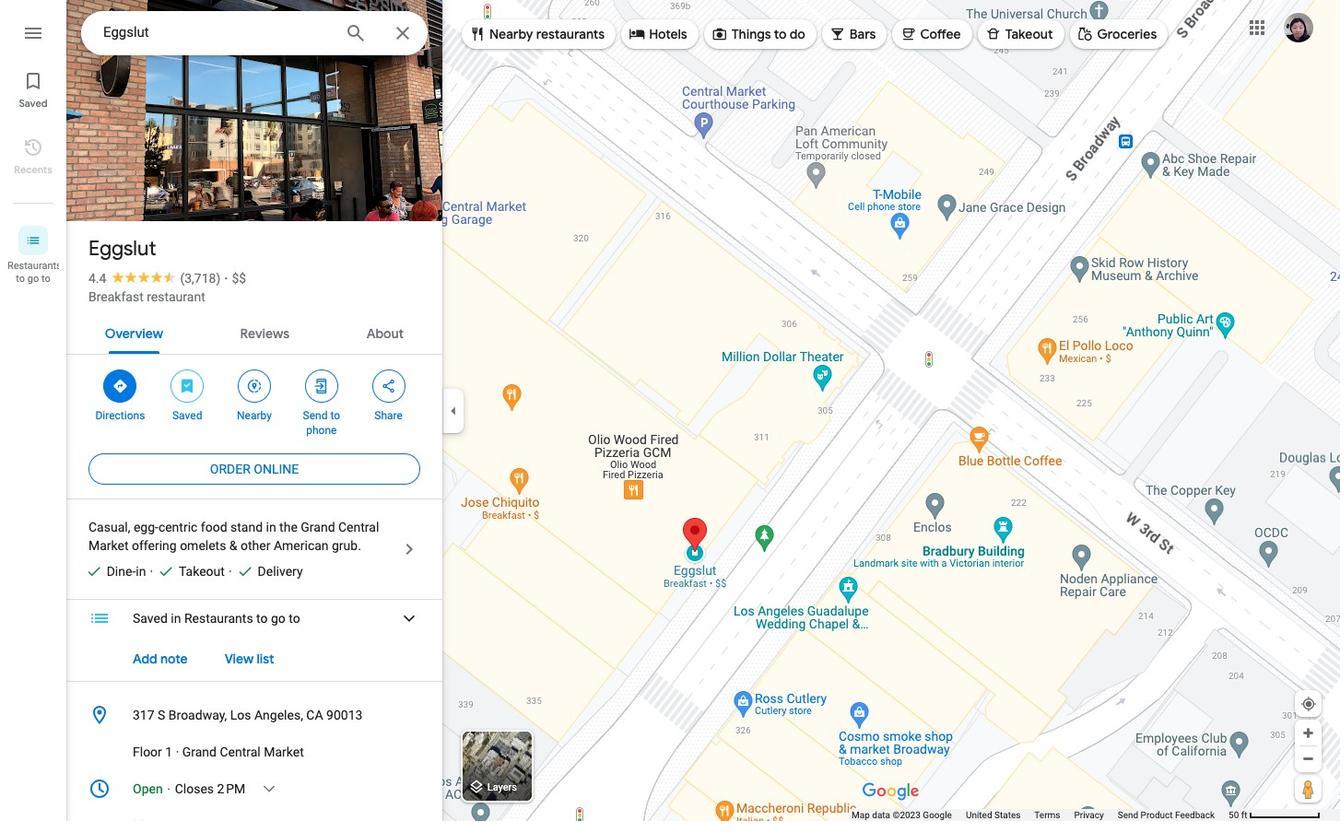 Task type: vqa. For each thing, say whether or not it's contained in the screenshot.


Task type: describe. For each thing, give the bounding box(es) containing it.
hours image
[[88, 778, 111, 800]]

 coffee
[[900, 24, 961, 44]]

90013
[[326, 708, 363, 723]]

view
[[225, 651, 254, 667]]


[[246, 376, 263, 396]]

egg-
[[134, 520, 158, 535]]

offers delivery group
[[228, 562, 303, 581]]

order online
[[210, 462, 299, 477]]

order online link
[[88, 447, 420, 491]]

saved button for recents
[[0, 63, 66, 114]]

layers
[[487, 782, 517, 794]]

offers takeout group
[[150, 562, 225, 581]]

©2023
[[893, 810, 921, 820]]

overview
[[105, 325, 163, 342]]

stand
[[230, 520, 263, 535]]

 things to do
[[711, 24, 805, 44]]

grub.
[[332, 538, 361, 553]]

add note button
[[114, 637, 206, 681]]

 hotels
[[629, 24, 687, 44]]

delivery
[[258, 564, 303, 579]]

floor 1 · grand central market
[[133, 745, 304, 759]]

share
[[374, 409, 403, 422]]

reviews
[[240, 325, 289, 342]]

3,718 reviews element
[[180, 271, 221, 286]]

add
[[133, 651, 157, 667]]

central inside button
[[220, 745, 261, 759]]

central inside casual, egg-centric food stand in the grand central market offering omelets & other american grub.
[[338, 520, 379, 535]]

feedback
[[1175, 810, 1215, 820]]

note
[[160, 651, 188, 667]]

4,395 photos button
[[80, 175, 206, 207]]

google maps element
[[0, 0, 1340, 821]]

footer inside google maps element
[[852, 809, 1229, 821]]

about
[[367, 325, 404, 342]]

takeout inside  takeout
[[1005, 26, 1053, 42]]

go inside group
[[271, 611, 286, 626]]

zoom in image
[[1301, 726, 1315, 740]]

· inside button
[[176, 745, 179, 759]]

recents button
[[0, 129, 66, 181]]

open
[[133, 782, 163, 796]]


[[900, 24, 917, 44]]

317 s broadway, los angeles, ca 90013 button
[[66, 697, 442, 734]]

in for dine-in
[[136, 564, 146, 579]]

photos
[[153, 182, 199, 200]]

takeout inside group
[[179, 564, 225, 579]]

breakfast
[[88, 289, 144, 304]]

dine-
[[107, 564, 136, 579]]

ft
[[1241, 810, 1248, 820]]

317 s broadway, los angeles, ca 90013
[[133, 708, 363, 723]]

phone
[[306, 424, 337, 437]]

terms
[[1034, 810, 1060, 820]]

omelets
[[180, 538, 226, 553]]

menu image
[[22, 22, 44, 44]]

united
[[966, 810, 992, 820]]

in inside casual, egg-centric food stand in the grand central market offering omelets & other american grub.
[[266, 520, 276, 535]]

coffee
[[920, 26, 961, 42]]

reviews button
[[225, 310, 304, 354]]

other
[[241, 538, 270, 553]]

data
[[872, 810, 890, 820]]

casual, egg-centric food stand in the grand central market offering omelets & other american grub.
[[88, 520, 379, 553]]

american
[[274, 538, 329, 553]]

restaurants
[[536, 26, 605, 42]]


[[112, 376, 128, 396]]

restaurants to go to
[[7, 260, 62, 285]]

· inside offers delivery group
[[228, 564, 232, 579]]

about button
[[352, 310, 419, 354]]

4.4
[[88, 271, 106, 286]]

tab list inside google maps element
[[66, 310, 442, 354]]

send product feedback
[[1118, 810, 1215, 820]]

restaurant
[[147, 289, 205, 304]]

send for send to phone
[[303, 409, 328, 422]]

directions
[[95, 409, 145, 422]]

in for saved in restaurants to go to
[[171, 611, 181, 626]]

price: moderate element
[[232, 271, 246, 286]]

map data ©2023 google
[[852, 810, 952, 820]]

 groceries
[[1077, 24, 1157, 44]]

google account: michele murakami  
(michele.murakami@adept.ai) image
[[1284, 13, 1313, 42]]

hotels
[[649, 26, 687, 42]]

saved button for nearby
[[154, 364, 221, 423]]

saved for recents
[[19, 97, 48, 110]]

 bars
[[829, 24, 876, 44]]

ca
[[306, 708, 323, 723]]

to inside send to phone
[[330, 409, 340, 422]]

show place lists details image
[[401, 610, 418, 627]]

states
[[995, 810, 1021, 820]]

saved in restaurants to go to
[[133, 611, 300, 626]]

2 pm
[[217, 782, 245, 796]]

nearby inside actions for eggslut "region"
[[237, 409, 272, 422]]

overview button
[[90, 310, 178, 354]]

$$
[[232, 271, 246, 286]]

serves dine-in group
[[77, 562, 146, 581]]

show street view coverage image
[[1295, 775, 1322, 803]]

restaurants inside group
[[184, 611, 253, 626]]

show open hours for the week image
[[261, 781, 278, 797]]

market inside button
[[264, 745, 304, 759]]

· left $$
[[224, 271, 228, 286]]


[[380, 376, 397, 396]]

angeles,
[[254, 708, 303, 723]]

send for send product feedback
[[1118, 810, 1138, 820]]

dine-in
[[107, 564, 146, 579]]

317
[[133, 708, 154, 723]]

⋅
[[166, 782, 172, 796]]

collapse side panel image
[[443, 400, 464, 421]]

50 ft button
[[1229, 810, 1321, 820]]


[[1077, 24, 1094, 44]]


[[985, 24, 1002, 44]]

broadway,
[[168, 708, 227, 723]]



Task type: locate. For each thing, give the bounding box(es) containing it.
1 vertical spatial central
[[220, 745, 261, 759]]

send inside button
[[1118, 810, 1138, 820]]

united states button
[[966, 809, 1021, 821]]

2 horizontal spatial in
[[266, 520, 276, 535]]

terms button
[[1034, 809, 1060, 821]]

· right 1
[[176, 745, 179, 759]]

&
[[229, 538, 237, 553]]


[[711, 24, 728, 44]]

groceries
[[1097, 26, 1157, 42]]

saved button inside actions for eggslut "region"
[[154, 364, 221, 423]]

None field
[[103, 21, 330, 43]]

50
[[1229, 810, 1239, 820]]

central down los
[[220, 745, 261, 759]]

0 vertical spatial grand
[[301, 520, 335, 535]]

saved
[[19, 97, 48, 110], [172, 409, 202, 422], [133, 611, 168, 626]]

in
[[266, 520, 276, 535], [136, 564, 146, 579], [171, 611, 181, 626]]

1 horizontal spatial restaurants
[[184, 611, 253, 626]]

1 horizontal spatial central
[[338, 520, 379, 535]]

casual,
[[88, 520, 130, 535]]

go inside restaurants to go to
[[27, 273, 39, 285]]

google
[[923, 810, 952, 820]]

do
[[790, 26, 805, 42]]

central up grub.
[[338, 520, 379, 535]]

0 vertical spatial restaurants
[[7, 260, 62, 272]]

map
[[852, 810, 870, 820]]

grand inside floor 1 · grand central market button
[[182, 745, 217, 759]]

send inside send to phone
[[303, 409, 328, 422]]

zoom out image
[[1301, 752, 1315, 766]]

tab list containing overview
[[66, 310, 442, 354]]

1 horizontal spatial grand
[[301, 520, 335, 535]]

1 horizontal spatial saved
[[133, 611, 168, 626]]

recents
[[14, 163, 52, 176]]

none search field inside google maps element
[[81, 11, 428, 55]]

s
[[158, 708, 165, 723]]

go up 'list'
[[271, 611, 286, 626]]

0 vertical spatial saved
[[19, 97, 48, 110]]

1 horizontal spatial nearby
[[489, 26, 533, 42]]

nearby
[[489, 26, 533, 42], [237, 409, 272, 422]]

0 horizontal spatial in
[[136, 564, 146, 579]]

 nearby restaurants
[[469, 24, 605, 44]]

0 vertical spatial send
[[303, 409, 328, 422]]

saved down saved image
[[172, 409, 202, 422]]

0 vertical spatial takeout
[[1005, 26, 1053, 42]]

 list
[[0, 0, 66, 821]]

4,395 photos
[[113, 182, 199, 200]]

2 vertical spatial in
[[171, 611, 181, 626]]

0 vertical spatial go
[[27, 273, 39, 285]]

saved up the add
[[133, 611, 168, 626]]

1 vertical spatial in
[[136, 564, 146, 579]]

send to phone
[[303, 409, 340, 437]]

online
[[254, 462, 299, 477]]

saved image
[[179, 378, 196, 394]]

0 horizontal spatial central
[[220, 745, 261, 759]]

saved for nearby
[[172, 409, 202, 422]]

· $$
[[224, 271, 246, 286]]

market inside casual, egg-centric food stand in the grand central market offering omelets & other american grub.
[[88, 538, 129, 553]]

takeout
[[1005, 26, 1053, 42], [179, 564, 225, 579]]

1 horizontal spatial takeout
[[1005, 26, 1053, 42]]

tab list
[[66, 310, 442, 354]]

None search field
[[81, 11, 428, 55]]

0 horizontal spatial restaurants
[[7, 260, 62, 272]]

go down 
[[27, 273, 39, 285]]

things
[[732, 26, 771, 42]]

1 vertical spatial grand
[[182, 745, 217, 759]]

 takeout
[[985, 24, 1053, 44]]

1 vertical spatial market
[[264, 745, 304, 759]]

order
[[210, 462, 251, 477]]

2 vertical spatial saved
[[133, 611, 168, 626]]

0 vertical spatial in
[[266, 520, 276, 535]]

1 horizontal spatial in
[[171, 611, 181, 626]]

saved up the recents button
[[19, 97, 48, 110]]

send product feedback button
[[1118, 809, 1215, 821]]


[[313, 376, 330, 396]]

market down casual,
[[88, 538, 129, 553]]

the
[[279, 520, 298, 535]]

information for eggslut region
[[66, 697, 442, 821]]

grand right 1
[[182, 745, 217, 759]]

bars
[[850, 26, 876, 42]]

0 vertical spatial saved button
[[0, 63, 66, 114]]

·
[[224, 271, 228, 286], [150, 564, 153, 579], [228, 564, 232, 579], [176, 745, 179, 759]]

actions for eggslut region
[[66, 355, 442, 447]]

nearby inside ' nearby restaurants'
[[489, 26, 533, 42]]

view list
[[225, 651, 274, 667]]

restaurants inside '' 'list'
[[7, 260, 62, 272]]

send left product on the bottom of the page
[[1118, 810, 1138, 820]]

photo of eggslut image
[[66, 0, 442, 361]]

1 horizontal spatial go
[[271, 611, 286, 626]]

list
[[257, 651, 274, 667]]

4,395
[[113, 182, 149, 200]]

show your location image
[[1301, 696, 1317, 712]]

privacy button
[[1074, 809, 1104, 821]]

open ⋅ closes 2 pm
[[133, 782, 245, 796]]

to inside ' things to do'
[[774, 26, 787, 42]]

0 horizontal spatial nearby
[[237, 409, 272, 422]]

los
[[230, 708, 251, 723]]

go
[[27, 273, 39, 285], [271, 611, 286, 626]]

in down offering
[[136, 564, 146, 579]]

2 horizontal spatial saved
[[172, 409, 202, 422]]

saved inside '' 'list'
[[19, 97, 48, 110]]

1 horizontal spatial send
[[1118, 810, 1138, 820]]

saved in restaurants to go to image
[[88, 607, 111, 630]]

eggslut main content
[[66, 0, 442, 821]]

1 vertical spatial restaurants
[[184, 611, 253, 626]]

saved button
[[0, 63, 66, 114], [154, 364, 221, 423]]

1 horizontal spatial saved button
[[154, 364, 221, 423]]

saved inside actions for eggslut "region"
[[172, 409, 202, 422]]

product
[[1141, 810, 1173, 820]]

1 vertical spatial go
[[271, 611, 286, 626]]

add note
[[133, 651, 188, 667]]

grand up american
[[301, 520, 335, 535]]

takeout down omelets
[[179, 564, 225, 579]]

breakfast restaurant button
[[88, 288, 205, 306]]

· inside offers takeout group
[[150, 564, 153, 579]]

none field inside eggslut field
[[103, 21, 330, 43]]

centric
[[158, 520, 198, 535]]

saved button left 
[[154, 364, 221, 423]]

· down & at the left
[[228, 564, 232, 579]]

0 vertical spatial market
[[88, 538, 129, 553]]

saved in restaurants to go to group
[[66, 596, 442, 681]]

0 horizontal spatial market
[[88, 538, 129, 553]]

eggslut
[[88, 236, 156, 262]]

0 horizontal spatial saved
[[19, 97, 48, 110]]

saved button down menu image
[[0, 63, 66, 114]]

market down angeles,
[[264, 745, 304, 759]]

0 vertical spatial nearby
[[489, 26, 533, 42]]

Eggslut field
[[81, 11, 428, 55]]

privacy
[[1074, 810, 1104, 820]]

nearby right 
[[489, 26, 533, 42]]

grand
[[301, 520, 335, 535], [182, 745, 217, 759]]

footer containing map data ©2023 google
[[852, 809, 1229, 821]]


[[829, 24, 846, 44]]

united states
[[966, 810, 1021, 820]]

closes
[[175, 782, 214, 796]]

0 horizontal spatial takeout
[[179, 564, 225, 579]]

saved inside group
[[133, 611, 168, 626]]

restaurants up "view"
[[184, 611, 253, 626]]

1 horizontal spatial market
[[264, 745, 304, 759]]

(3,718)
[[180, 271, 221, 286]]

1 vertical spatial saved
[[172, 409, 202, 422]]

floor
[[133, 745, 162, 759]]

0 horizontal spatial grand
[[182, 745, 217, 759]]

0 vertical spatial central
[[338, 520, 379, 535]]

1 vertical spatial takeout
[[179, 564, 225, 579]]

4.4 stars image
[[106, 271, 180, 283]]

nearby down 
[[237, 409, 272, 422]]

· right dine-in
[[150, 564, 153, 579]]

1 vertical spatial saved button
[[154, 364, 221, 423]]


[[25, 230, 41, 251]]


[[629, 24, 645, 44]]

send up phone
[[303, 409, 328, 422]]

takeout right 
[[1005, 26, 1053, 42]]

0 horizontal spatial go
[[27, 273, 39, 285]]

in left the
[[266, 520, 276, 535]]

0 horizontal spatial saved button
[[0, 63, 66, 114]]


[[469, 24, 486, 44]]

central
[[338, 520, 379, 535], [220, 745, 261, 759]]

in up note
[[171, 611, 181, 626]]

floor 1 · grand central market button
[[66, 734, 442, 771]]

1 vertical spatial send
[[1118, 810, 1138, 820]]

footer
[[852, 809, 1229, 821]]

grand inside casual, egg-centric food stand in the grand central market offering omelets & other american grub.
[[301, 520, 335, 535]]

0 horizontal spatial send
[[303, 409, 328, 422]]

send
[[303, 409, 328, 422], [1118, 810, 1138, 820]]

restaurants down 
[[7, 260, 62, 272]]

breakfast restaurant
[[88, 289, 205, 304]]

view list button
[[206, 637, 293, 681]]

1 vertical spatial nearby
[[237, 409, 272, 422]]

50 ft
[[1229, 810, 1248, 820]]

food
[[201, 520, 227, 535]]

offering
[[132, 538, 177, 553]]



